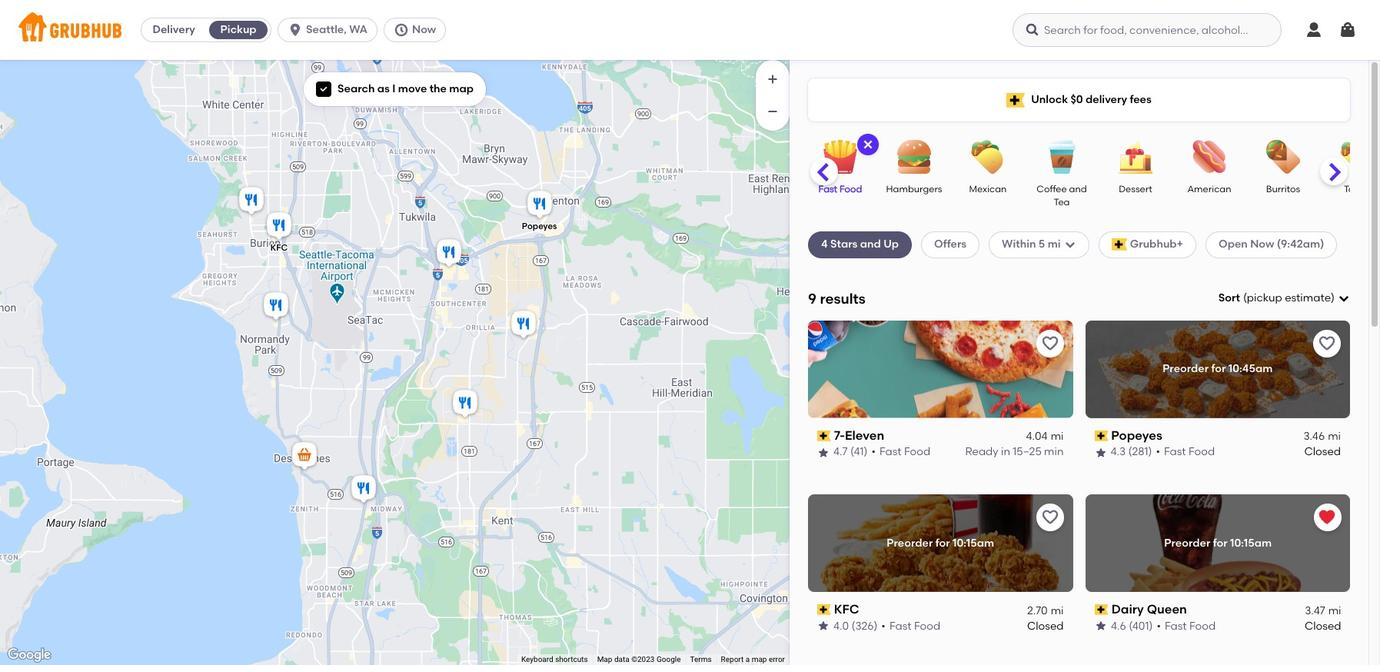 Task type: describe. For each thing, give the bounding box(es) containing it.
report a map error link
[[721, 655, 785, 664]]

the
[[430, 82, 447, 95]]

4.04 mi
[[1026, 430, 1064, 443]]

unlock $0 delivery fees
[[1032, 93, 1152, 106]]

coffee and tea
[[1037, 184, 1087, 208]]

burritos
[[1267, 184, 1301, 195]]

1 horizontal spatial map
[[752, 655, 767, 664]]

(401)
[[1129, 619, 1153, 633]]

food for dairy queen
[[1190, 619, 1216, 633]]

mi for popeyes
[[1329, 430, 1342, 443]]

food for kfc
[[915, 619, 941, 633]]

for for kfc
[[936, 536, 950, 549]]

map region
[[0, 0, 849, 665]]

9 results
[[808, 290, 866, 307]]

7-
[[834, 428, 845, 443]]

(41)
[[851, 446, 868, 459]]

mexican
[[970, 184, 1007, 195]]

preorder for kfc
[[887, 536, 933, 549]]

for for popeyes
[[1212, 362, 1226, 375]]

kfc image
[[263, 210, 294, 243]]

keyboard shortcuts button
[[521, 655, 588, 665]]

food for 7-eleven
[[905, 446, 931, 459]]

plus icon image
[[765, 72, 781, 87]]

star icon image for dairy queen
[[1095, 620, 1107, 633]]

7 eleven image
[[289, 440, 320, 473]]

dairy queen
[[1112, 602, 1187, 617]]

tacos image
[[1331, 140, 1381, 174]]

• fast food for 7-eleven
[[872, 446, 931, 459]]

now inside button
[[412, 23, 436, 36]]

dairy queen image
[[236, 184, 267, 218]]

now button
[[384, 18, 453, 42]]

• for kfc
[[882, 619, 886, 633]]

9
[[808, 290, 817, 307]]

charleys cheesesteaks image
[[433, 237, 464, 270]]

4.3
[[1111, 446, 1126, 459]]

delivery
[[1086, 93, 1128, 106]]

fast for 7-eleven
[[880, 446, 902, 459]]

2 horizontal spatial svg image
[[1339, 21, 1358, 39]]

wa
[[349, 23, 368, 36]]

seattle, wa button
[[278, 18, 384, 42]]

4.6
[[1111, 619, 1126, 633]]

4.7 (41)
[[834, 446, 868, 459]]

)
[[1332, 292, 1335, 305]]

pickup
[[1248, 292, 1283, 305]]

katsu burger image
[[450, 387, 480, 421]]

ready in 15–25 min
[[966, 446, 1064, 459]]

4.04
[[1026, 430, 1048, 443]]

dessert image
[[1109, 140, 1163, 174]]

• for popeyes
[[1156, 446, 1161, 459]]

grubhub plus flag logo image for unlock $0 delivery fees
[[1007, 93, 1026, 107]]

as
[[378, 82, 390, 95]]

©2023
[[632, 655, 655, 664]]

church's texas chicken image
[[348, 473, 379, 507]]

sort ( pickup estimate )
[[1219, 292, 1335, 305]]

Search for food, convenience, alcohol... search field
[[1013, 13, 1282, 47]]

2.70 mi
[[1028, 604, 1064, 617]]

fast for kfc
[[890, 619, 912, 633]]

mi for dairy queen
[[1329, 604, 1342, 617]]

4.0 (326)
[[834, 619, 878, 633]]

unlock
[[1032, 93, 1069, 106]]

preorder for 10:45am
[[1163, 362, 1273, 375]]

min
[[1045, 446, 1064, 459]]

terms
[[690, 655, 712, 664]]

preorder for 10:15am for kfc
[[887, 536, 995, 549]]

estimate
[[1286, 292, 1332, 305]]

3.46
[[1304, 430, 1326, 443]]

tea
[[1054, 197, 1070, 208]]

stars
[[831, 238, 858, 251]]

star icon image for popeyes
[[1095, 447, 1107, 459]]

delivery
[[153, 23, 195, 36]]

10:15am for dairy queen
[[1230, 536, 1272, 549]]

save this restaurant button for popeyes
[[1314, 330, 1342, 358]]

3.46 mi
[[1304, 430, 1342, 443]]

fees
[[1130, 93, 1152, 106]]

dairy
[[1112, 602, 1144, 617]]

map
[[597, 655, 613, 664]]

(
[[1244, 292, 1248, 305]]

pickup
[[220, 23, 257, 36]]

save this restaurant image for popeyes
[[1318, 334, 1337, 353]]

open
[[1219, 238, 1248, 251]]

coffee and tea image
[[1035, 140, 1089, 174]]

open now (9:42am)
[[1219, 238, 1325, 251]]

closed for dairy queen
[[1305, 619, 1342, 633]]

food for popeyes
[[1189, 446, 1216, 459]]

error
[[769, 655, 785, 664]]

7-eleven
[[834, 428, 885, 443]]

saved restaurant button
[[1314, 504, 1342, 531]]

shortcuts
[[556, 655, 588, 664]]

• for dairy queen
[[1157, 619, 1161, 633]]

fast down fast food image
[[819, 184, 838, 195]]

popeyes image
[[524, 188, 555, 222]]

save this restaurant image for 7-eleven
[[1041, 334, 1060, 353]]

dessert
[[1119, 184, 1153, 195]]

4.7
[[834, 446, 848, 459]]

10:15am for kfc
[[953, 536, 995, 549]]

subscription pass image for kfc
[[818, 605, 831, 615]]

map data ©2023 google
[[597, 655, 681, 664]]

keyboard
[[521, 655, 554, 664]]

preorder for 10:15am for dairy queen
[[1164, 536, 1272, 549]]



Task type: locate. For each thing, give the bounding box(es) containing it.
1 preorder for 10:15am from the left
[[887, 536, 995, 549]]

grubhub plus flag logo image for grubhub+
[[1112, 239, 1128, 251]]

svg image
[[1339, 21, 1358, 39], [288, 22, 303, 38], [394, 22, 409, 38]]

star icon image left 4.0
[[818, 620, 830, 633]]

svg image inside seattle, wa button
[[288, 22, 303, 38]]

map right the
[[449, 82, 474, 95]]

fast right (281)
[[1165, 446, 1187, 459]]

normandy teriyaki & sushi image
[[260, 290, 291, 323]]

• fast food for kfc
[[882, 619, 941, 633]]

svg image for now
[[394, 22, 409, 38]]

for
[[1212, 362, 1226, 375], [936, 536, 950, 549], [1213, 536, 1228, 549]]

pho tl image
[[508, 308, 539, 342]]

1 vertical spatial map
[[752, 655, 767, 664]]

mexican image
[[962, 140, 1015, 174]]

0 horizontal spatial kfc
[[270, 243, 287, 253]]

popeyes
[[522, 221, 557, 231], [1112, 428, 1163, 443]]

fast food image
[[814, 140, 868, 174]]

food right (281)
[[1189, 446, 1216, 459]]

0 horizontal spatial svg image
[[288, 22, 303, 38]]

fast for popeyes
[[1165, 446, 1187, 459]]

0 vertical spatial and
[[1070, 184, 1087, 195]]

• fast food right "(326)"
[[882, 619, 941, 633]]

• fast food
[[872, 446, 931, 459], [1156, 446, 1216, 459], [882, 619, 941, 633], [1157, 619, 1216, 633]]

1 horizontal spatial popeyes
[[1112, 428, 1163, 443]]

american
[[1188, 184, 1232, 195]]

• fast food for popeyes
[[1156, 446, 1216, 459]]

and left up
[[861, 238, 881, 251]]

none field containing sort
[[1219, 291, 1351, 306]]

mi right 5
[[1048, 238, 1061, 251]]

within
[[1002, 238, 1037, 251]]

10:15am
[[953, 536, 995, 549], [1230, 536, 1272, 549]]

data
[[615, 655, 630, 664]]

star icon image left 4.3
[[1095, 447, 1107, 459]]

star icon image
[[818, 447, 830, 459], [1095, 447, 1107, 459], [818, 620, 830, 633], [1095, 620, 1107, 633]]

1 vertical spatial now
[[1251, 238, 1275, 251]]

2 subscription pass image from the top
[[1095, 605, 1109, 615]]

grubhub plus flag logo image
[[1007, 93, 1026, 107], [1112, 239, 1128, 251]]

1 vertical spatial and
[[861, 238, 881, 251]]

american image
[[1183, 140, 1237, 174]]

• for 7-eleven
[[872, 446, 876, 459]]

1 horizontal spatial preorder for 10:15am
[[1164, 536, 1272, 549]]

0 horizontal spatial grubhub plus flag logo image
[[1007, 93, 1026, 107]]

4 stars and up
[[822, 238, 899, 251]]

closed down 3.46 mi
[[1305, 446, 1342, 459]]

mi right the 3.47
[[1329, 604, 1342, 617]]

mi right 2.70
[[1051, 604, 1064, 617]]

subscription pass image for popeyes
[[1095, 431, 1109, 442]]

map right a on the bottom right
[[752, 655, 767, 664]]

0 horizontal spatial preorder for 10:15am
[[887, 536, 995, 549]]

and up "tea"
[[1070, 184, 1087, 195]]

in
[[1002, 446, 1011, 459]]

main navigation navigation
[[0, 0, 1381, 60]]

burritos image
[[1257, 140, 1311, 174]]

1 horizontal spatial now
[[1251, 238, 1275, 251]]

star icon image left 4.7
[[818, 447, 830, 459]]

3.47 mi
[[1305, 604, 1342, 617]]

0 vertical spatial popeyes
[[522, 221, 557, 231]]

subscription pass image for dairy queen
[[1095, 605, 1109, 615]]

5
[[1039, 238, 1046, 251]]

food right "(326)"
[[915, 619, 941, 633]]

(9:42am)
[[1278, 238, 1325, 251]]

subscription pass image for 7-eleven
[[818, 431, 831, 442]]

0 vertical spatial subscription pass image
[[818, 431, 831, 442]]

10:45am
[[1229, 362, 1273, 375]]

seattle, wa
[[306, 23, 368, 36]]

a
[[746, 655, 750, 664]]

food right (401)
[[1190, 619, 1216, 633]]

now right open
[[1251, 238, 1275, 251]]

(326)
[[852, 619, 878, 633]]

svg image for seattle, wa
[[288, 22, 303, 38]]

1 horizontal spatial and
[[1070, 184, 1087, 195]]

mi right "3.46"
[[1329, 430, 1342, 443]]

move
[[398, 82, 427, 95]]

save this restaurant image
[[1041, 334, 1060, 353], [1318, 334, 1337, 353], [1041, 508, 1060, 527]]

save this restaurant image for kfc
[[1041, 508, 1060, 527]]

subscription pass image left dairy
[[1095, 605, 1109, 615]]

closed down 3.47 mi
[[1305, 619, 1342, 633]]

i
[[392, 82, 396, 95]]

• right (401)
[[1157, 619, 1161, 633]]

0 horizontal spatial map
[[449, 82, 474, 95]]

preorder
[[1163, 362, 1209, 375], [887, 536, 933, 549], [1164, 536, 1211, 549]]

food right (41)
[[905, 446, 931, 459]]

search
[[338, 82, 375, 95]]

mi
[[1048, 238, 1061, 251], [1051, 430, 1064, 443], [1329, 430, 1342, 443], [1051, 604, 1064, 617], [1329, 604, 1342, 617]]

google image
[[4, 645, 55, 665]]

fast right "(326)"
[[890, 619, 912, 633]]

0 horizontal spatial 10:15am
[[953, 536, 995, 549]]

saved restaurant image
[[1318, 508, 1337, 527]]

fast
[[819, 184, 838, 195], [880, 446, 902, 459], [1165, 446, 1187, 459], [890, 619, 912, 633], [1165, 619, 1187, 633]]

within 5 mi
[[1002, 238, 1061, 251]]

0 horizontal spatial now
[[412, 23, 436, 36]]

food
[[840, 184, 863, 195], [905, 446, 931, 459], [1189, 446, 1216, 459], [915, 619, 941, 633], [1190, 619, 1216, 633]]

mi up min
[[1051, 430, 1064, 443]]

now
[[412, 23, 436, 36], [1251, 238, 1275, 251]]

kfc inside map region
[[270, 243, 287, 253]]

fast for dairy queen
[[1165, 619, 1187, 633]]

for for dairy queen
[[1213, 536, 1228, 549]]

preorder for 10:15am
[[887, 536, 995, 549], [1164, 536, 1272, 549]]

closed
[[1305, 446, 1342, 459], [1028, 619, 1064, 633], [1305, 619, 1342, 633]]

None field
[[1219, 291, 1351, 306]]

sort
[[1219, 292, 1241, 305]]

svg image
[[1305, 21, 1324, 39], [1025, 22, 1041, 38], [319, 85, 328, 94], [862, 138, 875, 151], [1064, 239, 1077, 251], [1338, 292, 1351, 305]]

4.6 (401)
[[1111, 619, 1153, 633]]

0 vertical spatial subscription pass image
[[1095, 431, 1109, 442]]

hamburgers image
[[888, 140, 942, 174]]

mi for 7-eleven
[[1051, 430, 1064, 443]]

now up move
[[412, 23, 436, 36]]

report
[[721, 655, 744, 664]]

up
[[884, 238, 899, 251]]

1 subscription pass image from the top
[[818, 431, 831, 442]]

hamburgers
[[887, 184, 943, 195]]

1 vertical spatial subscription pass image
[[818, 605, 831, 615]]

4.3 (281)
[[1111, 446, 1153, 459]]

grubhub plus flag logo image left grubhub+
[[1112, 239, 1128, 251]]

0 vertical spatial kfc
[[270, 243, 287, 253]]

kfc up normandy teriyaki & sushi icon
[[270, 243, 287, 253]]

1 10:15am from the left
[[953, 536, 995, 549]]

popeyes inside map region
[[522, 221, 557, 231]]

fast down queen
[[1165, 619, 1187, 633]]

• fast food right (281)
[[1156, 446, 1216, 459]]

1 horizontal spatial 10:15am
[[1230, 536, 1272, 549]]

report a map error
[[721, 655, 785, 664]]

1 vertical spatial subscription pass image
[[1095, 605, 1109, 615]]

closed for popeyes
[[1305, 446, 1342, 459]]

1 vertical spatial grubhub plus flag logo image
[[1112, 239, 1128, 251]]

and inside coffee and tea
[[1070, 184, 1087, 195]]

minus icon image
[[765, 104, 781, 119]]

tacos
[[1345, 184, 1371, 195]]

subscription pass image
[[1095, 431, 1109, 442], [1095, 605, 1109, 615]]

2 preorder for 10:15am from the left
[[1164, 536, 1272, 549]]

15–25
[[1013, 446, 1042, 459]]

keyboard shortcuts
[[521, 655, 588, 664]]

4
[[822, 238, 828, 251]]

mi for kfc
[[1051, 604, 1064, 617]]

0 horizontal spatial and
[[861, 238, 881, 251]]

fast down eleven
[[880, 446, 902, 459]]

closed for kfc
[[1028, 619, 1064, 633]]

1 vertical spatial popeyes
[[1112, 428, 1163, 443]]

delivery button
[[142, 18, 206, 42]]

queen
[[1147, 602, 1187, 617]]

0 vertical spatial grubhub plus flag logo image
[[1007, 93, 1026, 107]]

• right "(326)"
[[882, 619, 886, 633]]

1 horizontal spatial grubhub plus flag logo image
[[1112, 239, 1128, 251]]

0 vertical spatial map
[[449, 82, 474, 95]]

ready
[[966, 446, 999, 459]]

• fast food for dairy queen
[[1157, 619, 1216, 633]]

results
[[820, 290, 866, 307]]

•
[[872, 446, 876, 459], [1156, 446, 1161, 459], [882, 619, 886, 633], [1157, 619, 1161, 633]]

svg image inside now button
[[394, 22, 409, 38]]

2 10:15am from the left
[[1230, 536, 1272, 549]]

grubhub plus flag logo image left unlock
[[1007, 93, 1026, 107]]

preorder for popeyes
[[1163, 362, 1209, 375]]

subscription pass image
[[818, 431, 831, 442], [818, 605, 831, 615]]

terms link
[[690, 655, 712, 664]]

closed down 2.70 mi
[[1028, 619, 1064, 633]]

2.70
[[1028, 604, 1048, 617]]

• fast food down eleven
[[872, 446, 931, 459]]

preorder for dairy queen
[[1164, 536, 1211, 549]]

4.0
[[834, 619, 849, 633]]

star icon image for 7-eleven
[[818, 447, 830, 459]]

pickup button
[[206, 18, 271, 42]]

and
[[1070, 184, 1087, 195], [861, 238, 881, 251]]

star icon image left 4.6
[[1095, 620, 1107, 633]]

• right (41)
[[872, 446, 876, 459]]

fast food
[[819, 184, 863, 195]]

1 horizontal spatial kfc
[[834, 602, 860, 617]]

0 vertical spatial now
[[412, 23, 436, 36]]

google
[[657, 655, 681, 664]]

• right (281)
[[1156, 446, 1161, 459]]

subscription pass image right 4.04 mi
[[1095, 431, 1109, 442]]

coffee
[[1037, 184, 1067, 195]]

1 horizontal spatial svg image
[[394, 22, 409, 38]]

• fast food down queen
[[1157, 619, 1216, 633]]

2 subscription pass image from the top
[[818, 605, 831, 615]]

star icon image for kfc
[[818, 620, 830, 633]]

kfc up 4.0
[[834, 602, 860, 617]]

map
[[449, 82, 474, 95], [752, 655, 767, 664]]

1 subscription pass image from the top
[[1095, 431, 1109, 442]]

0 horizontal spatial popeyes
[[522, 221, 557, 231]]

save this restaurant button for kfc
[[1037, 504, 1064, 531]]

grubhub+
[[1131, 238, 1184, 251]]

eleven
[[845, 428, 885, 443]]

$0
[[1071, 93, 1084, 106]]

search as i move the map
[[338, 82, 474, 95]]

(281)
[[1129, 446, 1153, 459]]

1 vertical spatial kfc
[[834, 602, 860, 617]]

7-eleven logo image
[[808, 321, 1073, 418]]

seattle,
[[306, 23, 347, 36]]

3.47
[[1305, 604, 1326, 617]]

food down fast food image
[[840, 184, 863, 195]]

save this restaurant button for 7-eleven
[[1037, 330, 1064, 358]]

offers
[[935, 238, 967, 251]]



Task type: vqa. For each thing, say whether or not it's contained in the screenshot.
hoagies inside $7.79 No-Bun Hoagies - BLT
no



